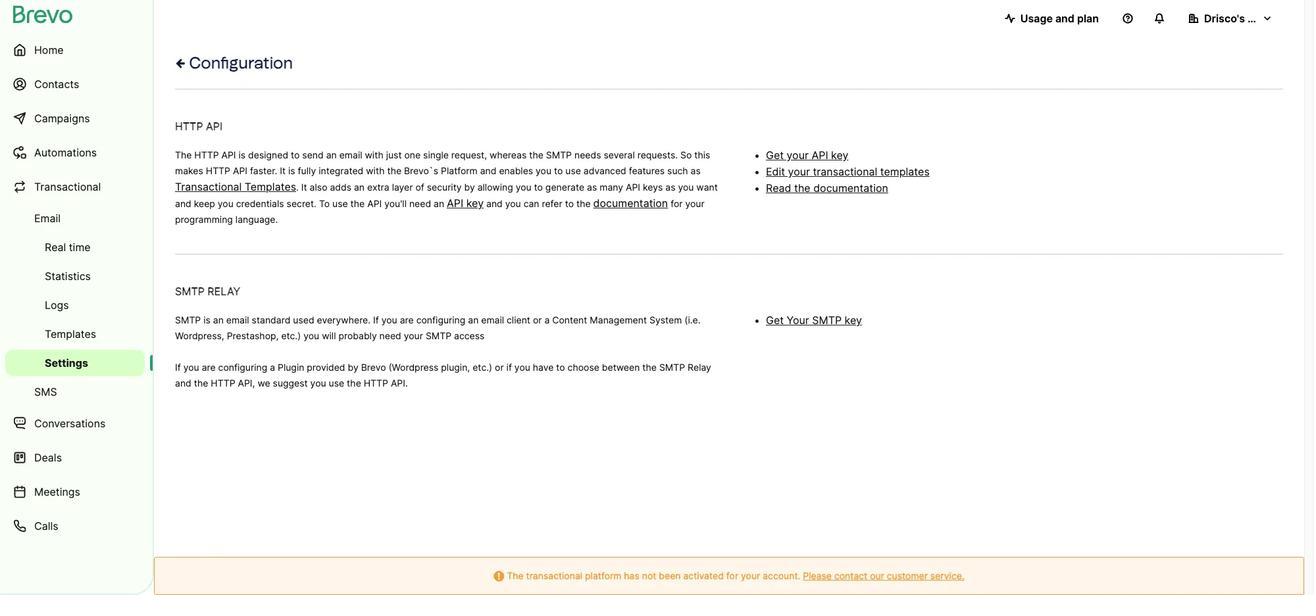 Task type: locate. For each thing, give the bounding box(es) containing it.
the right exclamation circle icon
[[507, 571, 524, 582]]

the for the http api is designed to send an email with just one single request, whereas the smtp needs several requests. so this makes http api faster. it is fully integrated with the brevo`s platform and enables you to use advanced features such as transactional templates
[[175, 149, 192, 161]]

1 horizontal spatial templates
[[245, 180, 296, 194]]

1 vertical spatial by
[[348, 362, 359, 373]]

been
[[659, 571, 681, 582]]

and up allowing at the top
[[480, 165, 497, 176]]

statistics
[[45, 270, 91, 283]]

smtp left needs
[[546, 149, 572, 161]]

transactional templates link
[[175, 180, 296, 194]]

will
[[322, 330, 336, 342]]

0 horizontal spatial are
[[202, 362, 216, 373]]

0 vertical spatial etc.)
[[281, 330, 301, 342]]

the inside the . it also adds an extra layer of security by allowing you to generate as many api keys as you want and keep you credentials secret. to use the api you'll need an
[[351, 198, 365, 209]]

need right probably
[[380, 330, 401, 342]]

drinks
[[1248, 12, 1281, 25]]

. it also adds an extra layer of security by allowing you to generate as many api keys as you want and keep you credentials secret. to use the api you'll need an
[[175, 182, 718, 209]]

or left the if
[[495, 362, 504, 373]]

configuring up the access in the left of the page
[[416, 315, 466, 326]]

to left send
[[291, 149, 300, 161]]

key inside get your api key edit your transactional templates read the documentation
[[832, 149, 849, 162]]

2 vertical spatial use
[[329, 378, 344, 389]]

are down wordpress, in the bottom of the page
[[202, 362, 216, 373]]

you down transactional templates link at the left of page
[[218, 198, 234, 209]]

0 horizontal spatial it
[[280, 165, 286, 176]]

is
[[239, 149, 246, 161], [288, 165, 295, 176], [204, 315, 211, 326]]

0 horizontal spatial or
[[495, 362, 504, 373]]

0 horizontal spatial the
[[175, 149, 192, 161]]

0 vertical spatial documentation
[[814, 182, 889, 195]]

system
[[650, 315, 682, 326]]

0 horizontal spatial documentation
[[594, 197, 668, 210]]

1 vertical spatial for
[[727, 571, 739, 582]]

1 vertical spatial with
[[366, 165, 385, 176]]

for right activated
[[727, 571, 739, 582]]

to up the generate
[[554, 165, 563, 176]]

fully
[[298, 165, 316, 176]]

use inside if you are configuring a plugin provided by brevo (wordpress plugin, etc.) or if you have to choose between the smtp relay and the http api,  we suggest you use the http api.
[[329, 378, 344, 389]]

configuring
[[416, 315, 466, 326], [218, 362, 267, 373]]

use right to
[[332, 198, 348, 209]]

a inside if you are configuring a plugin provided by brevo (wordpress plugin, etc.) or if you have to choose between the smtp relay and the http api,  we suggest you use the http api.
[[270, 362, 275, 373]]

0 vertical spatial if
[[373, 315, 379, 326]]

campaigns
[[34, 112, 90, 125]]

the transactional platform has not been activated for your account. please contact our customer service.
[[504, 571, 965, 582]]

it right .
[[301, 182, 307, 193]]

the for the transactional platform has not been activated for your account. please contact our customer service.
[[507, 571, 524, 582]]

you left will
[[304, 330, 319, 342]]

need down of
[[409, 198, 431, 209]]

documentation down edit your transactional templates "link"
[[814, 182, 889, 195]]

0 horizontal spatial a
[[270, 362, 275, 373]]

email inside the http api is designed to send an email with just one single request, whereas the smtp needs several requests. so this makes http api faster. it is fully integrated with the brevo`s platform and enables you to use advanced features such as transactional templates
[[339, 149, 362, 161]]

0 vertical spatial use
[[566, 165, 581, 176]]

documentation link
[[594, 197, 668, 210]]

the down the adds
[[351, 198, 365, 209]]

api,
[[238, 378, 255, 389]]

is inside the smtp is an email standard used everywhere. if you are configuring an email client or a content management system (i.e. wordpress, prestashop, etc.) you will probably need your smtp access
[[204, 315, 211, 326]]

need
[[409, 198, 431, 209], [380, 330, 401, 342]]

2 transactional from the left
[[175, 180, 242, 194]]

of
[[416, 182, 424, 193]]

0 vertical spatial for
[[671, 198, 683, 209]]

0 vertical spatial by
[[464, 182, 475, 193]]

the inside the http api is designed to send an email with just one single request, whereas the smtp needs several requests. so this makes http api faster. it is fully integrated with the brevo`s platform and enables you to use advanced features such as transactional templates
[[175, 149, 192, 161]]

key right your
[[845, 314, 862, 327]]

smtp relay
[[175, 285, 240, 298]]

templates down faster.
[[245, 180, 296, 194]]

as left the 'many'
[[587, 182, 597, 193]]

and inside the http api is designed to send an email with just one single request, whereas the smtp needs several requests. so this makes http api faster. it is fully integrated with the brevo`s platform and enables you to use advanced features such as transactional templates
[[480, 165, 497, 176]]

http api
[[175, 120, 223, 133]]

a inside the smtp is an email standard used everywhere. if you are configuring an email client or a content management system (i.e. wordpress, prestashop, etc.) you will probably need your smtp access
[[545, 315, 550, 326]]

get your api key link
[[766, 149, 849, 162]]

1 vertical spatial use
[[332, 198, 348, 209]]

1 vertical spatial is
[[288, 165, 295, 176]]

a up "we"
[[270, 362, 275, 373]]

1 horizontal spatial is
[[239, 149, 246, 161]]

1 vertical spatial it
[[301, 182, 307, 193]]

are up (wordpress
[[400, 315, 414, 326]]

advanced
[[584, 165, 627, 176]]

real time link
[[5, 234, 145, 261]]

it right faster.
[[280, 165, 286, 176]]

suggest
[[273, 378, 308, 389]]

whereas
[[490, 149, 527, 161]]

or inside if you are configuring a plugin provided by brevo (wordpress plugin, etc.) or if you have to choose between the smtp relay and the http api,  we suggest you use the http api.
[[495, 362, 504, 373]]

configuration
[[186, 53, 293, 72]]

you up the generate
[[536, 165, 552, 176]]

allowing
[[478, 182, 513, 193]]

0 vertical spatial key
[[832, 149, 849, 162]]

conversations
[[34, 417, 106, 431]]

documentation
[[814, 182, 889, 195], [594, 197, 668, 210]]

0 vertical spatial it
[[280, 165, 286, 176]]

or
[[533, 315, 542, 326], [495, 362, 504, 373]]

as right keys
[[666, 182, 676, 193]]

templates up the settings
[[45, 328, 96, 341]]

key up edit your transactional templates "link"
[[832, 149, 849, 162]]

with left just
[[365, 149, 384, 161]]

you
[[536, 165, 552, 176], [516, 182, 532, 193], [678, 182, 694, 193], [218, 198, 234, 209], [505, 198, 521, 209], [382, 315, 397, 326], [304, 330, 319, 342], [183, 362, 199, 373], [515, 362, 531, 373], [310, 378, 326, 389]]

smtp up wordpress, in the bottom of the page
[[175, 315, 201, 326]]

get your smtp key
[[766, 314, 862, 327]]

credentials
[[236, 198, 284, 209]]

if down wordpress, in the bottom of the page
[[175, 362, 181, 373]]

and inside the . it also adds an extra layer of security by allowing you to generate as many api keys as you want and keep you credentials secret. to use the api you'll need an
[[175, 198, 191, 209]]

contact
[[835, 571, 868, 582]]

1 horizontal spatial or
[[533, 315, 542, 326]]

or right client
[[533, 315, 542, 326]]

1 horizontal spatial the
[[507, 571, 524, 582]]

email up prestashop,
[[226, 315, 249, 326]]

automations link
[[5, 137, 145, 169]]

key down allowing at the top
[[467, 197, 484, 210]]

etc.) left the if
[[473, 362, 492, 373]]

designed
[[248, 149, 288, 161]]

0 vertical spatial a
[[545, 315, 550, 326]]

you down enables
[[516, 182, 532, 193]]

to up 'can'
[[534, 182, 543, 193]]

1 horizontal spatial transactional
[[813, 165, 878, 178]]

transactional left the platform
[[526, 571, 583, 582]]

such
[[668, 165, 688, 176]]

as inside the http api is designed to send an email with just one single request, whereas the smtp needs several requests. so this makes http api faster. it is fully integrated with the brevo`s platform and enables you to use advanced features such as transactional templates
[[691, 165, 701, 176]]

email left client
[[481, 315, 504, 326]]

email
[[339, 149, 362, 161], [226, 315, 249, 326], [481, 315, 504, 326]]

1 horizontal spatial need
[[409, 198, 431, 209]]

by left brevo
[[348, 362, 359, 373]]

time
[[69, 241, 91, 254]]

your inside the smtp is an email standard used everywhere. if you are configuring an email client or a content management system (i.e. wordpress, prestashop, etc.) you will probably need your smtp access
[[404, 330, 423, 342]]

use up the generate
[[566, 165, 581, 176]]

1 vertical spatial documentation
[[594, 197, 668, 210]]

2 get from the top
[[766, 314, 784, 327]]

meetings
[[34, 486, 80, 499]]

0 vertical spatial get
[[766, 149, 784, 162]]

use down provided
[[329, 378, 344, 389]]

many
[[600, 182, 623, 193]]

deals
[[34, 452, 62, 465]]

1 vertical spatial etc.)
[[473, 362, 492, 373]]

etc.) inside if you are configuring a plugin provided by brevo (wordpress plugin, etc.) or if you have to choose between the smtp relay and the http api,  we suggest you use the http api.
[[473, 362, 492, 373]]

0 vertical spatial transactional
[[813, 165, 878, 178]]

0 horizontal spatial for
[[671, 198, 683, 209]]

everywhere.
[[317, 315, 371, 326]]

1 vertical spatial if
[[175, 362, 181, 373]]

statistics link
[[5, 263, 145, 290]]

api key and you can refer to the documentation
[[447, 197, 668, 210]]

1 horizontal spatial etc.)
[[473, 362, 492, 373]]

get inside get your api key edit your transactional templates read the documentation
[[766, 149, 784, 162]]

transactional
[[813, 165, 878, 178], [526, 571, 583, 582]]

smtp left relay
[[660, 362, 685, 373]]

get left your
[[766, 314, 784, 327]]

get for get your smtp key
[[766, 314, 784, 327]]

for your programming language.
[[175, 198, 705, 225]]

an
[[326, 149, 337, 161], [354, 182, 365, 193], [434, 198, 444, 209], [213, 315, 224, 326], [468, 315, 479, 326]]

with
[[365, 149, 384, 161], [366, 165, 385, 176]]

adds
[[330, 182, 352, 193]]

are inside the smtp is an email standard used everywhere. if you are configuring an email client or a content management system (i.e. wordpress, prestashop, etc.) you will probably need your smtp access
[[400, 315, 414, 326]]

we
[[258, 378, 270, 389]]

with up extra
[[366, 165, 385, 176]]

1 horizontal spatial are
[[400, 315, 414, 326]]

1 vertical spatial get
[[766, 314, 784, 327]]

the right between
[[643, 362, 657, 373]]

is left designed
[[239, 149, 246, 161]]

smtp
[[546, 149, 572, 161], [175, 285, 205, 298], [812, 314, 842, 327], [175, 315, 201, 326], [426, 330, 452, 342], [660, 362, 685, 373]]

you left 'can'
[[505, 198, 521, 209]]

1 horizontal spatial documentation
[[814, 182, 889, 195]]

to inside the . it also adds an extra layer of security by allowing you to generate as many api keys as you want and keep you credentials secret. to use the api you'll need an
[[534, 182, 543, 193]]

2 horizontal spatial email
[[481, 315, 504, 326]]

your up (wordpress
[[404, 330, 423, 342]]

as
[[691, 165, 701, 176], [587, 182, 597, 193], [666, 182, 676, 193]]

the up enables
[[529, 149, 544, 161]]

please
[[803, 571, 832, 582]]

0 vertical spatial configuring
[[416, 315, 466, 326]]

1 vertical spatial a
[[270, 362, 275, 373]]

0 horizontal spatial by
[[348, 362, 359, 373]]

0 horizontal spatial need
[[380, 330, 401, 342]]

get up the 'edit'
[[766, 149, 784, 162]]

is left the fully
[[288, 165, 295, 176]]

1 vertical spatial are
[[202, 362, 216, 373]]

as down this
[[691, 165, 701, 176]]

if up probably
[[373, 315, 379, 326]]

you down such
[[678, 182, 694, 193]]

your down want
[[686, 198, 705, 209]]

for down such
[[671, 198, 683, 209]]

etc.) down used
[[281, 330, 301, 342]]

to inside api key and you can refer to the documentation
[[565, 198, 574, 209]]

are inside if you are configuring a plugin provided by brevo (wordpress plugin, etc.) or if you have to choose between the smtp relay and the http api,  we suggest you use the http api.
[[202, 362, 216, 373]]

1 horizontal spatial configuring
[[416, 315, 466, 326]]

want
[[697, 182, 718, 193]]

plugin
[[278, 362, 304, 373]]

automations
[[34, 146, 97, 159]]

1 vertical spatial templates
[[45, 328, 96, 341]]

transactional up keep
[[175, 180, 242, 194]]

1 horizontal spatial transactional
[[175, 180, 242, 194]]

1 horizontal spatial email
[[339, 149, 362, 161]]

standard
[[252, 315, 291, 326]]

1 vertical spatial the
[[507, 571, 524, 582]]

0 horizontal spatial is
[[204, 315, 211, 326]]

read the documentation link
[[766, 182, 889, 195]]

1 vertical spatial configuring
[[218, 362, 267, 373]]

documentation down the 'many'
[[594, 197, 668, 210]]

0 vertical spatial are
[[400, 315, 414, 326]]

you down provided
[[310, 378, 326, 389]]

1 horizontal spatial as
[[666, 182, 676, 193]]

1 horizontal spatial for
[[727, 571, 739, 582]]

the up makes
[[175, 149, 192, 161]]

keep
[[194, 198, 215, 209]]

to down the generate
[[565, 198, 574, 209]]

1 horizontal spatial it
[[301, 182, 307, 193]]

it
[[280, 165, 286, 176], [301, 182, 307, 193]]

configuring up api,
[[218, 362, 267, 373]]

0 horizontal spatial transactional
[[34, 180, 101, 194]]

0 vertical spatial or
[[533, 315, 542, 326]]

2 vertical spatial key
[[845, 314, 862, 327]]

a left content
[[545, 315, 550, 326]]

transactional up email link
[[34, 180, 101, 194]]

0 horizontal spatial configuring
[[218, 362, 267, 373]]

0 horizontal spatial etc.)
[[281, 330, 301, 342]]

0 vertical spatial need
[[409, 198, 431, 209]]

1 horizontal spatial a
[[545, 315, 550, 326]]

2 horizontal spatial as
[[691, 165, 701, 176]]

the down the generate
[[577, 198, 591, 209]]

and down allowing at the top
[[486, 198, 503, 209]]

the inside get your api key edit your transactional templates read the documentation
[[795, 182, 811, 195]]

and inside api key and you can refer to the documentation
[[486, 198, 503, 209]]

wordpress,
[[175, 330, 224, 342]]

by inside if you are configuring a plugin provided by brevo (wordpress plugin, etc.) or if you have to choose between the smtp relay and the http api,  we suggest you use the http api.
[[348, 362, 359, 373]]

access
[[454, 330, 485, 342]]

relay
[[208, 285, 240, 298]]

the down brevo
[[347, 378, 361, 389]]

transactional up read the documentation link
[[813, 165, 878, 178]]

1 vertical spatial need
[[380, 330, 401, 342]]

your down get your api key link
[[788, 165, 810, 178]]

and down wordpress, in the bottom of the page
[[175, 378, 191, 389]]

the http api is designed to send an email with just one single request, whereas the smtp needs several requests. so this makes http api faster. it is fully integrated with the brevo`s platform and enables you to use advanced features such as transactional templates
[[175, 149, 711, 194]]

0 vertical spatial the
[[175, 149, 192, 161]]

0 horizontal spatial transactional
[[526, 571, 583, 582]]

transactional
[[34, 180, 101, 194], [175, 180, 242, 194]]

the right read
[[795, 182, 811, 195]]

to right have
[[556, 362, 565, 373]]

and left plan
[[1056, 12, 1075, 25]]

key
[[832, 149, 849, 162], [467, 197, 484, 210], [845, 314, 862, 327]]

you down wordpress, in the bottom of the page
[[183, 362, 199, 373]]

sms link
[[5, 379, 145, 406]]

0 horizontal spatial if
[[175, 362, 181, 373]]

1 vertical spatial or
[[495, 362, 504, 373]]

is up wordpress, in the bottom of the page
[[204, 315, 211, 326]]

1 horizontal spatial by
[[464, 182, 475, 193]]

not
[[642, 571, 657, 582]]

transactional inside get your api key edit your transactional templates read the documentation
[[813, 165, 878, 178]]

1 get from the top
[[766, 149, 784, 162]]

use inside the http api is designed to send an email with just one single request, whereas the smtp needs several requests. so this makes http api faster. it is fully integrated with the brevo`s platform and enables you to use advanced features such as transactional templates
[[566, 165, 581, 176]]

and left keep
[[175, 198, 191, 209]]

the inside api key and you can refer to the documentation
[[577, 198, 591, 209]]

email up integrated
[[339, 149, 362, 161]]

transactional link
[[5, 171, 145, 203]]

1 horizontal spatial if
[[373, 315, 379, 326]]

templates inside the http api is designed to send an email with just one single request, whereas the smtp needs several requests. so this makes http api faster. it is fully integrated with the brevo`s platform and enables you to use advanced features such as transactional templates
[[245, 180, 296, 194]]

2 vertical spatial is
[[204, 315, 211, 326]]

0 vertical spatial templates
[[245, 180, 296, 194]]

usage
[[1021, 12, 1053, 25]]

for
[[671, 198, 683, 209], [727, 571, 739, 582]]

api.
[[391, 378, 408, 389]]

an up integrated
[[326, 149, 337, 161]]

by up api key link
[[464, 182, 475, 193]]



Task type: describe. For each thing, give the bounding box(es) containing it.
key for get your api key edit your transactional templates read the documentation
[[832, 149, 849, 162]]

(i.e.
[[685, 315, 701, 326]]

settings link
[[5, 350, 145, 377]]

0 horizontal spatial as
[[587, 182, 597, 193]]

smtp left 'relay'
[[175, 285, 205, 298]]

platform
[[585, 571, 622, 582]]

your up read
[[787, 149, 809, 162]]

several
[[604, 149, 635, 161]]

drisco's
[[1205, 12, 1246, 25]]

prestashop,
[[227, 330, 279, 342]]

drisco's drinks
[[1205, 12, 1281, 25]]

email link
[[5, 205, 145, 232]]

0 horizontal spatial templates
[[45, 328, 96, 341]]

campaigns link
[[5, 103, 145, 134]]

integrated
[[319, 165, 364, 176]]

client
[[507, 315, 531, 326]]

so
[[681, 149, 692, 161]]

enables
[[499, 165, 533, 176]]

the left api,
[[194, 378, 208, 389]]

plan
[[1078, 12, 1099, 25]]

0 vertical spatial is
[[239, 149, 246, 161]]

calls link
[[5, 511, 145, 542]]

refer
[[542, 198, 563, 209]]

get your api key edit your transactional templates read the documentation
[[766, 149, 930, 195]]

2 horizontal spatial is
[[288, 165, 295, 176]]

logs
[[45, 299, 69, 312]]

requests.
[[638, 149, 678, 161]]

your
[[787, 314, 810, 327]]

an up wordpress, in the bottom of the page
[[213, 315, 224, 326]]

exclamation circle image
[[494, 573, 504, 582]]

conversations link
[[5, 408, 145, 440]]

needs
[[575, 149, 601, 161]]

key for get your smtp key
[[845, 314, 862, 327]]

an inside the http api is designed to send an email with just one single request, whereas the smtp needs several requests. so this makes http api faster. it is fully integrated with the brevo`s platform and enables you to use advanced features such as transactional templates
[[326, 149, 337, 161]]

smtp inside the http api is designed to send an email with just one single request, whereas the smtp needs several requests. so this makes http api faster. it is fully integrated with the brevo`s platform and enables you to use advanced features such as transactional templates
[[546, 149, 572, 161]]

an up the access in the left of the page
[[468, 315, 479, 326]]

home link
[[5, 34, 145, 66]]

if
[[507, 362, 512, 373]]

has
[[624, 571, 640, 582]]

you inside the http api is designed to send an email with just one single request, whereas the smtp needs several requests. so this makes http api faster. it is fully integrated with the brevo`s platform and enables you to use advanced features such as transactional templates
[[536, 165, 552, 176]]

smtp right your
[[812, 314, 842, 327]]

calls
[[34, 520, 58, 533]]

and inside if you are configuring a plugin provided by brevo (wordpress plugin, etc.) or if you have to choose between the smtp relay and the http api,  we suggest you use the http api.
[[175, 378, 191, 389]]

if inside the smtp is an email standard used everywhere. if you are configuring an email client or a content management system (i.e. wordpress, prestashop, etc.) you will probably need your smtp access
[[373, 315, 379, 326]]

language.
[[236, 214, 278, 225]]

drisco's drinks button
[[1178, 5, 1284, 32]]

transactional inside the http api is designed to send an email with just one single request, whereas the smtp needs several requests. so this makes http api faster. it is fully integrated with the brevo`s platform and enables you to use advanced features such as transactional templates
[[175, 180, 242, 194]]

configuration link
[[175, 53, 293, 74]]

activated
[[684, 571, 724, 582]]

you'll
[[385, 198, 407, 209]]

layer
[[392, 182, 413, 193]]

etc.) inside the smtp is an email standard used everywhere. if you are configuring an email client or a content management system (i.e. wordpress, prestashop, etc.) you will probably need your smtp access
[[281, 330, 301, 342]]

brevo`s
[[404, 165, 439, 176]]

edit your transactional templates link
[[766, 165, 930, 178]]

to
[[319, 198, 330, 209]]

.
[[296, 182, 299, 193]]

1 vertical spatial key
[[467, 197, 484, 210]]

have
[[533, 362, 554, 373]]

it inside the . it also adds an extra layer of security by allowing you to generate as many api keys as you want and keep you credentials secret. to use the api you'll need an
[[301, 182, 307, 193]]

relay
[[688, 362, 712, 373]]

configuring inside the smtp is an email standard used everywhere. if you are configuring an email client or a content management system (i.e. wordpress, prestashop, etc.) you will probably need your smtp access
[[416, 315, 466, 326]]

the down just
[[387, 165, 402, 176]]

and inside "button"
[[1056, 12, 1075, 25]]

our
[[870, 571, 885, 582]]

use inside the . it also adds an extra layer of security by allowing you to generate as many api keys as you want and keep you credentials secret. to use the api you'll need an
[[332, 198, 348, 209]]

need inside the . it also adds an extra layer of security by allowing you to generate as many api keys as you want and keep you credentials secret. to use the api you'll need an
[[409, 198, 431, 209]]

just
[[386, 149, 402, 161]]

choose
[[568, 362, 600, 373]]

you right the if
[[515, 362, 531, 373]]

keys
[[643, 182, 663, 193]]

send
[[302, 149, 324, 161]]

can
[[524, 198, 540, 209]]

features
[[629, 165, 665, 176]]

you right everywhere. at the bottom of page
[[382, 315, 397, 326]]

real time
[[45, 241, 91, 254]]

templates
[[881, 165, 930, 178]]

plugin,
[[441, 362, 470, 373]]

home
[[34, 43, 64, 57]]

configuring inside if you are configuring a plugin provided by brevo (wordpress plugin, etc.) or if you have to choose between the smtp relay and the http api,  we suggest you use the http api.
[[218, 362, 267, 373]]

also
[[310, 182, 328, 193]]

(wordpress
[[389, 362, 439, 373]]

management
[[590, 315, 647, 326]]

to inside if you are configuring a plugin provided by brevo (wordpress plugin, etc.) or if you have to choose between the smtp relay and the http api,  we suggest you use the http api.
[[556, 362, 565, 373]]

sms
[[34, 386, 57, 399]]

it inside the http api is designed to send an email with just one single request, whereas the smtp needs several requests. so this makes http api faster. it is fully integrated with the brevo`s platform and enables you to use advanced features such as transactional templates
[[280, 165, 286, 176]]

one
[[404, 149, 421, 161]]

api key link
[[447, 197, 484, 210]]

please contact our customer service. link
[[803, 571, 965, 582]]

customer
[[887, 571, 928, 582]]

programming
[[175, 214, 233, 225]]

an right the adds
[[354, 182, 365, 193]]

your inside the for your programming language.
[[686, 198, 705, 209]]

get for get your api key edit your transactional templates read the documentation
[[766, 149, 784, 162]]

makes
[[175, 165, 203, 176]]

extra
[[367, 182, 390, 193]]

settings
[[45, 357, 88, 370]]

or inside the smtp is an email standard used everywhere. if you are configuring an email client or a content management system (i.e. wordpress, prestashop, etc.) you will probably need your smtp access
[[533, 315, 542, 326]]

smtp left the access in the left of the page
[[426, 330, 452, 342]]

1 vertical spatial transactional
[[526, 571, 583, 582]]

your left account. in the right bottom of the page
[[741, 571, 761, 582]]

0 horizontal spatial email
[[226, 315, 249, 326]]

by inside the . it also adds an extra layer of security by allowing you to generate as many api keys as you want and keep you credentials secret. to use the api you'll need an
[[464, 182, 475, 193]]

smtp is an email standard used everywhere. if you are configuring an email client or a content management system (i.e. wordpress, prestashop, etc.) you will probably need your smtp access
[[175, 315, 701, 342]]

smtp inside if you are configuring a plugin provided by brevo (wordpress plugin, etc.) or if you have to choose between the smtp relay and the http api,  we suggest you use the http api.
[[660, 362, 685, 373]]

usage and plan
[[1021, 12, 1099, 25]]

for inside the for your programming language.
[[671, 198, 683, 209]]

logs link
[[5, 292, 145, 319]]

content
[[552, 315, 587, 326]]

if inside if you are configuring a plugin provided by brevo (wordpress plugin, etc.) or if you have to choose between the smtp relay and the http api,  we suggest you use the http api.
[[175, 362, 181, 373]]

between
[[602, 362, 640, 373]]

api inside get your api key edit your transactional templates read the documentation
[[812, 149, 829, 162]]

documentation inside get your api key edit your transactional templates read the documentation
[[814, 182, 889, 195]]

this
[[695, 149, 711, 161]]

contacts
[[34, 78, 79, 91]]

an down the security
[[434, 198, 444, 209]]

provided
[[307, 362, 345, 373]]

0 vertical spatial with
[[365, 149, 384, 161]]

need inside the smtp is an email standard used everywhere. if you are configuring an email client or a content management system (i.e. wordpress, prestashop, etc.) you will probably need your smtp access
[[380, 330, 401, 342]]

security
[[427, 182, 462, 193]]

1 transactional from the left
[[34, 180, 101, 194]]

you inside api key and you can refer to the documentation
[[505, 198, 521, 209]]

single
[[423, 149, 449, 161]]

real
[[45, 241, 66, 254]]



Task type: vqa. For each thing, say whether or not it's contained in the screenshot.
09:49 associated with 1
no



